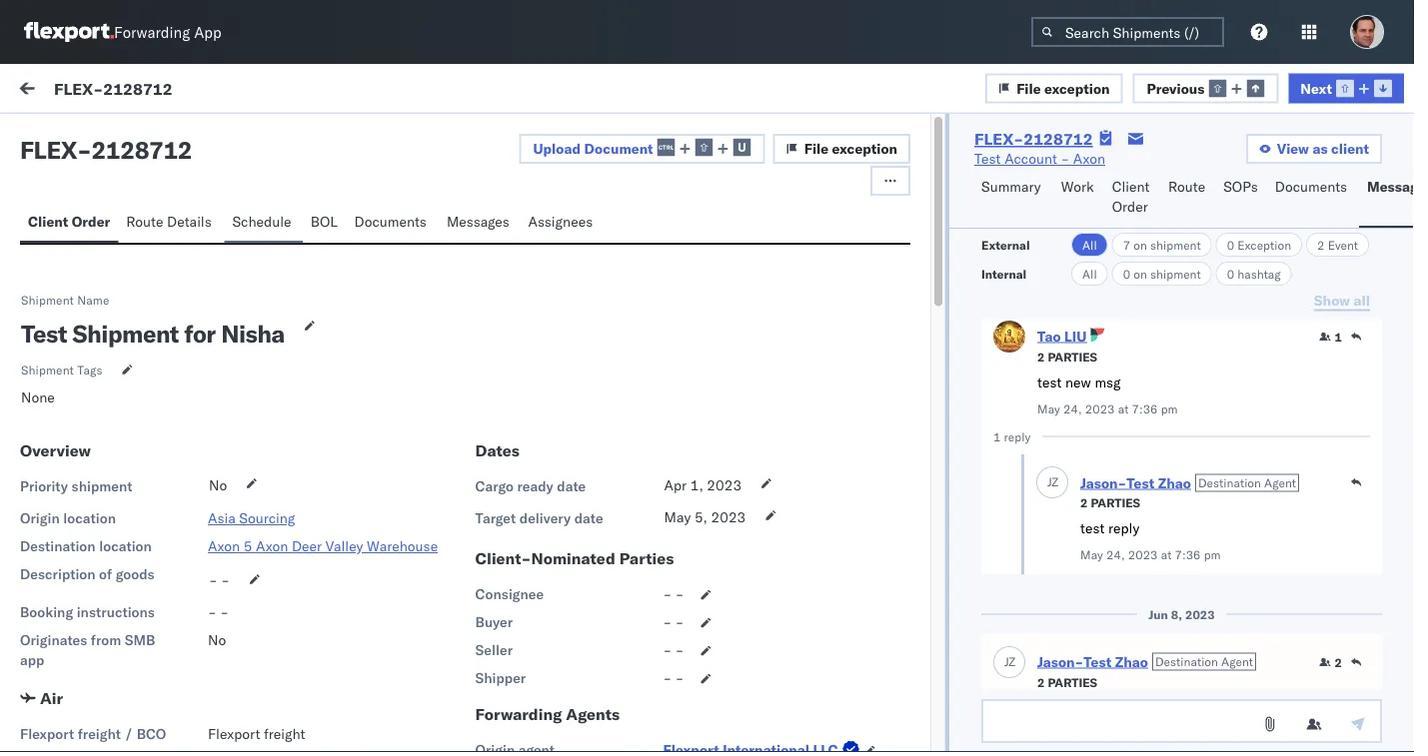 Task type: describe. For each thing, give the bounding box(es) containing it.
1 vertical spatial shipment
[[72, 319, 179, 349]]

2 vertical spatial 2 parties button
[[1038, 673, 1098, 691]]

client order for the left client order button
[[28, 213, 110, 230]]

2 parties for reply
[[1081, 495, 1141, 510]]

internal (0) button
[[126, 118, 224, 157]]

24, inside test reply may 24, 2023 at 7:36 pm
[[1107, 547, 1125, 562]]

hashtag
[[1238, 266, 1281, 281]]

app
[[194, 22, 222, 41]]

0 vertical spatial j z
[[1048, 475, 1059, 490]]

date for cargo ready date
[[557, 478, 586, 495]]

test shipment for nisha
[[21, 319, 285, 349]]

0 hashtag
[[1227, 266, 1281, 281]]

1 button
[[1319, 329, 1343, 345]]

jason-test zhao destination agent for 2 parties button for reply
[[1081, 474, 1297, 492]]

messag button
[[1360, 169, 1415, 228]]

8,
[[1171, 607, 1183, 622]]

work inside "button"
[[1061, 178, 1094, 195]]

name
[[77, 292, 109, 307]]

work inside button
[[194, 82, 227, 99]]

shipment tags
[[21, 362, 103, 377]]

2128712 down forwarding app link
[[103, 78, 173, 98]]

documents for documents button to the right
[[1275, 178, 1348, 195]]

event
[[1328, 237, 1359, 252]]

view
[[1277, 140, 1309, 157]]

flex-2128712 link
[[975, 129, 1093, 149]]

order for the left client order button
[[72, 213, 110, 230]]

details
[[167, 213, 212, 230]]

1 vertical spatial file
[[804, 140, 829, 157]]

jason- for the jason-test zhao button related to 2 parties button for reply
[[1081, 474, 1127, 492]]

reply for test
[[1109, 520, 1140, 537]]

smb
[[125, 632, 155, 649]]

1 horizontal spatial documents button
[[1267, 169, 1360, 228]]

internal for internal
[[982, 266, 1027, 281]]

origin
[[20, 510, 60, 527]]

route for route details
[[126, 213, 163, 230]]

forwarding for forwarding agents
[[475, 705, 562, 725]]

import work button
[[140, 64, 235, 118]]

0 vertical spatial file exception
[[1017, 79, 1110, 97]]

description of goods
[[20, 566, 155, 583]]

assignees
[[528, 213, 593, 230]]

2 parties for new
[[1038, 349, 1098, 364]]

order for right client order button
[[1112, 198, 1148, 215]]

(0) for external (0)
[[92, 127, 118, 144]]

axon 5 axon deer valley warehouse
[[208, 538, 438, 555]]

1 vertical spatial destination
[[20, 538, 96, 555]]

0 horizontal spatial client
[[28, 213, 68, 230]]

bco
[[137, 726, 166, 743]]

destination location
[[20, 538, 152, 555]]

flexport freight / bco
[[20, 726, 166, 743]]

shipment for 0 on shipment
[[1151, 266, 1201, 281]]

client-nominated parties
[[475, 549, 674, 569]]

summary
[[982, 178, 1041, 195]]

flex
[[20, 135, 77, 165]]

jun
[[1149, 607, 1168, 622]]

sops
[[1224, 178, 1258, 195]]

forwarding for forwarding app
[[114, 22, 190, 41]]

0 vertical spatial no
[[209, 477, 227, 494]]

external (0) button
[[24, 118, 126, 157]]

shipment for 7 on shipment
[[1151, 237, 1201, 252]]

0 exception
[[1227, 237, 1292, 252]]

2128712 down import
[[91, 135, 192, 165]]

test new msg may 24, 2023 at 7:36 pm
[[1038, 374, 1178, 416]]

2 vertical spatial parties
[[1048, 675, 1098, 690]]

2 vertical spatial shipment
[[72, 478, 132, 495]]

1 for 1 reply
[[994, 429, 1001, 444]]

actions
[[1258, 173, 1299, 188]]

apr 1, 2023
[[664, 477, 742, 494]]

messag
[[1368, 178, 1415, 195]]

previous button
[[1133, 73, 1279, 103]]

external (0)
[[32, 127, 118, 144]]

sourcing
[[239, 510, 295, 527]]

schedule button
[[224, 204, 303, 243]]

tags
[[77, 362, 103, 377]]

route for route
[[1169, 178, 1206, 195]]

nisha
[[221, 319, 285, 349]]

may inside test reply may 24, 2023 at 7:36 pm
[[1081, 547, 1104, 562]]

- - for shipper
[[663, 670, 684, 687]]

0 vertical spatial exception
[[1045, 79, 1110, 97]]

test account - axon link
[[975, 149, 1106, 169]]

buyer
[[475, 614, 513, 631]]

forwarding app link
[[24, 22, 222, 42]]

shipment name
[[21, 292, 109, 307]]

flexport for flexport freight / bco
[[20, 726, 74, 743]]

test reply may 24, 2023 at 7:36 pm
[[1081, 520, 1221, 562]]

- - for buyer
[[663, 614, 684, 631]]

my
[[20, 77, 52, 104]]

seller
[[475, 642, 513, 659]]

asia
[[208, 510, 236, 527]]

priority shipment
[[20, 478, 132, 495]]

new
[[1066, 374, 1091, 391]]

item/shipment
[[817, 173, 899, 188]]

flexport freight
[[208, 726, 305, 743]]

location for destination location
[[99, 538, 152, 555]]

parties for reply
[[1091, 495, 1141, 510]]

bol button
[[303, 204, 346, 243]]

0 for 0 hashtag
[[1227, 266, 1235, 281]]

import
[[148, 82, 190, 99]]

2 for 2 parties button for reply
[[1081, 495, 1088, 510]]

1 horizontal spatial client
[[1000, 173, 1033, 188]]

instructions
[[77, 604, 155, 621]]

client order for right client order button
[[1112, 178, 1150, 215]]

0 horizontal spatial z
[[1009, 655, 1016, 670]]

msg
[[1095, 374, 1121, 391]]

1 reply
[[994, 429, 1031, 444]]

1 horizontal spatial z
[[1052, 475, 1059, 490]]

none
[[21, 389, 55, 406]]

jason- for the jason-test zhao button for the bottommost 2 parties button
[[1038, 653, 1084, 671]]

air
[[40, 689, 63, 709]]

pm inside test reply may 24, 2023 at 7:36 pm
[[1204, 547, 1221, 562]]

at inside test new msg may 24, 2023 at 7:36 pm
[[1118, 401, 1129, 416]]

upload document
[[533, 140, 653, 157]]

bol
[[311, 213, 338, 230]]

goods
[[116, 566, 155, 583]]

summary button
[[974, 169, 1053, 228]]

internal (0)
[[134, 127, 213, 144]]

1 vertical spatial j z
[[1005, 655, 1016, 670]]

0 vertical spatial file
[[1017, 79, 1041, 97]]

overview
[[20, 441, 91, 461]]

originates
[[20, 632, 87, 649]]

2 horizontal spatial axon
[[1073, 150, 1106, 167]]

shipper
[[475, 670, 526, 687]]

consignee
[[475, 586, 544, 603]]

1 vertical spatial may
[[664, 509, 691, 526]]

previous
[[1147, 79, 1205, 97]]

jason-test zhao button for 2 parties button for reply
[[1081, 474, 1192, 492]]

may inside test new msg may 24, 2023 at 7:36 pm
[[1038, 401, 1061, 416]]

1 vertical spatial exception
[[832, 140, 898, 157]]

1 horizontal spatial flex-2128712
[[975, 129, 1093, 149]]

booking instructions
[[20, 604, 155, 621]]

date for target delivery date
[[574, 510, 603, 527]]

all for 0
[[1083, 266, 1097, 281]]

1 vertical spatial no
[[208, 632, 226, 649]]

on for 7
[[1134, 237, 1148, 252]]

freight for flexport freight / bco
[[78, 726, 121, 743]]

upload
[[533, 140, 581, 157]]

external for external (0)
[[32, 127, 89, 144]]

exception
[[1238, 237, 1292, 252]]

shipment for test shipment for nisha
[[21, 292, 74, 307]]

7:36 inside test new msg may 24, 2023 at 7:36 pm
[[1132, 401, 1158, 416]]

target
[[475, 510, 516, 527]]



Task type: vqa. For each thing, say whether or not it's contained in the screenshot.
States related to From: Oakland, CA, United States
no



Task type: locate. For each thing, give the bounding box(es) containing it.
1 vertical spatial at
[[1161, 547, 1172, 562]]

0 horizontal spatial reply
[[1004, 429, 1031, 444]]

0 vertical spatial 1
[[1335, 329, 1343, 344]]

view as client button
[[1246, 134, 1383, 164]]

all button for 7
[[1072, 233, 1108, 257]]

exception
[[1045, 79, 1110, 97], [832, 140, 898, 157]]

test inside test reply may 24, 2023 at 7:36 pm
[[1081, 520, 1105, 537]]

valley
[[326, 538, 363, 555]]

0 vertical spatial agent
[[1265, 476, 1297, 491]]

1 vertical spatial shipment
[[1151, 266, 1201, 281]]

client right the work "button" at the right top of the page
[[1112, 178, 1150, 195]]

next
[[1301, 79, 1333, 97]]

0 horizontal spatial forwarding
[[114, 22, 190, 41]]

flex-
[[54, 78, 103, 98], [975, 129, 1024, 149]]

(0) right flex
[[92, 127, 118, 144]]

0 left exception
[[1227, 237, 1235, 252]]

client order
[[1112, 178, 1150, 215], [28, 213, 110, 230]]

view as client
[[1277, 140, 1370, 157]]

0 horizontal spatial flex-
[[54, 78, 103, 98]]

5,
[[695, 509, 708, 526]]

external down summary button
[[982, 237, 1030, 252]]

client order button down flex
[[20, 204, 118, 243]]

at
[[1118, 401, 1129, 416], [1161, 547, 1172, 562]]

0 vertical spatial pm
[[1161, 401, 1178, 416]]

0 horizontal spatial documents
[[354, 213, 427, 230]]

all button for 0
[[1072, 262, 1108, 286]]

1 flexport from the left
[[20, 726, 74, 743]]

originates from smb app
[[20, 632, 155, 669]]

0 for 0 on shipment
[[1123, 266, 1131, 281]]

apr
[[664, 477, 687, 494]]

resize handle column header
[[967, 167, 990, 198], [1224, 167, 1248, 198], [1379, 167, 1403, 198]]

as
[[1313, 140, 1328, 157]]

0 vertical spatial flex-2128712
[[54, 78, 173, 98]]

2 button
[[1319, 655, 1343, 671]]

2
[[1318, 237, 1325, 252], [1038, 349, 1045, 364], [1081, 495, 1088, 510], [1335, 655, 1343, 670], [1038, 675, 1045, 690]]

account
[[1005, 150, 1058, 167]]

destination for the jason-test zhao button for the bottommost 2 parties button
[[1156, 655, 1219, 670]]

work right related in the right of the page
[[788, 173, 814, 188]]

1 horizontal spatial j
[[1048, 475, 1052, 490]]

0 horizontal spatial at
[[1118, 401, 1129, 416]]

agent for 2 parties button for reply
[[1265, 476, 1297, 491]]

work
[[57, 77, 109, 104], [788, 173, 814, 188]]

0 horizontal spatial exception
[[832, 140, 898, 157]]

external inside button
[[32, 127, 89, 144]]

work down test account - axon link
[[1061, 178, 1094, 195]]

flex-2128712 up account
[[975, 129, 1093, 149]]

1 for 1
[[1335, 329, 1343, 344]]

from
[[91, 632, 121, 649]]

0 horizontal spatial file exception
[[804, 140, 898, 157]]

shipment down 7 on shipment in the top right of the page
[[1151, 266, 1201, 281]]

0 horizontal spatial resize handle column header
[[967, 167, 990, 198]]

work
[[194, 82, 227, 99], [1061, 178, 1094, 195]]

tao
[[1038, 327, 1061, 345]]

client order up 7
[[1112, 178, 1150, 215]]

7:36
[[1132, 401, 1158, 416], [1175, 547, 1201, 562]]

1 vertical spatial file exception
[[804, 140, 898, 157]]

1 vertical spatial jason-test zhao button
[[1038, 653, 1149, 671]]

document
[[584, 140, 653, 157]]

(0) down import work button
[[187, 127, 213, 144]]

deer
[[292, 538, 322, 555]]

forwarding left 'app'
[[114, 22, 190, 41]]

may 5, 2023
[[664, 509, 746, 526]]

1 vertical spatial j
[[1005, 655, 1009, 670]]

1 vertical spatial all
[[1083, 266, 1097, 281]]

location up goods at left bottom
[[99, 538, 152, 555]]

2 resize handle column header from the left
[[1224, 167, 1248, 198]]

at up jun
[[1161, 547, 1172, 562]]

1 vertical spatial flex-2128712
[[975, 129, 1093, 149]]

0 vertical spatial may
[[1038, 401, 1061, 416]]

no right 'smb'
[[208, 632, 226, 649]]

reply
[[1004, 429, 1031, 444], [1109, 520, 1140, 537]]

0 vertical spatial date
[[557, 478, 586, 495]]

order
[[1112, 198, 1148, 215], [72, 213, 110, 230]]

destination for the jason-test zhao button related to 2 parties button for reply
[[1199, 476, 1262, 491]]

0 horizontal spatial axon
[[208, 538, 240, 555]]

1 freight from the left
[[78, 726, 121, 743]]

date right ready
[[557, 478, 586, 495]]

0 horizontal spatial freight
[[78, 726, 121, 743]]

app
[[20, 652, 44, 669]]

2023 right 8,
[[1186, 607, 1215, 622]]

1 horizontal spatial flex-
[[975, 129, 1024, 149]]

2 on from the top
[[1134, 266, 1148, 281]]

for
[[184, 319, 216, 349]]

(0) inside button
[[92, 127, 118, 144]]

client order down flex
[[28, 213, 110, 230]]

1 horizontal spatial file
[[1017, 79, 1041, 97]]

1 horizontal spatial test
[[1081, 520, 1105, 537]]

flexport down air
[[20, 726, 74, 743]]

1 horizontal spatial axon
[[256, 538, 288, 555]]

resize handle column header for client
[[1224, 167, 1248, 198]]

0 horizontal spatial work
[[57, 77, 109, 104]]

1 all button from the top
[[1072, 233, 1108, 257]]

client down flex
[[28, 213, 68, 230]]

parties
[[1048, 349, 1098, 364], [1091, 495, 1141, 510], [1048, 675, 1098, 690]]

1 horizontal spatial work
[[1061, 178, 1094, 195]]

external down my work
[[32, 127, 89, 144]]

0 vertical spatial forwarding
[[114, 22, 190, 41]]

2 horizontal spatial client
[[1112, 178, 1150, 195]]

0
[[1227, 237, 1235, 252], [1123, 266, 1131, 281], [1227, 266, 1235, 281]]

upload document button
[[519, 134, 765, 164]]

0 horizontal spatial may
[[664, 509, 691, 526]]

pm inside test new msg may 24, 2023 at 7:36 pm
[[1161, 401, 1178, 416]]

2 for the bottommost 2 parties button
[[1038, 675, 1045, 690]]

1 resize handle column header from the left
[[967, 167, 990, 198]]

1 horizontal spatial zhao
[[1158, 474, 1192, 492]]

1 vertical spatial test
[[1081, 520, 1105, 537]]

0 vertical spatial documents
[[1275, 178, 1348, 195]]

2 parties button for new
[[1038, 347, 1098, 365]]

cargo ready date
[[475, 478, 586, 495]]

zhao for 2 parties button for reply
[[1158, 474, 1192, 492]]

forwarding down shipper
[[475, 705, 562, 725]]

1 vertical spatial 2 parties button
[[1081, 493, 1141, 511]]

may
[[1038, 401, 1061, 416], [664, 509, 691, 526], [1081, 547, 1104, 562]]

jason-test zhao button
[[1081, 474, 1192, 492], [1038, 653, 1149, 671]]

1 vertical spatial date
[[574, 510, 603, 527]]

documents down view as client 'button'
[[1275, 178, 1348, 195]]

jason-test zhao destination agent for the bottommost 2 parties button
[[1038, 653, 1254, 671]]

2 vertical spatial shipment
[[21, 362, 74, 377]]

1 vertical spatial internal
[[982, 266, 1027, 281]]

location for origin location
[[63, 510, 116, 527]]

test account - axon
[[975, 150, 1106, 167]]

shipment left name at left
[[21, 292, 74, 307]]

on right 7
[[1134, 237, 1148, 252]]

2 for new 2 parties button
[[1038, 349, 1045, 364]]

0 vertical spatial all
[[1083, 237, 1097, 252]]

1 horizontal spatial client order button
[[1104, 169, 1161, 228]]

2023 down msg
[[1085, 401, 1115, 416]]

documents for the left documents button
[[354, 213, 427, 230]]

flexport right bco
[[208, 726, 260, 743]]

client-
[[475, 549, 531, 569]]

1 horizontal spatial flexport
[[208, 726, 260, 743]]

flexport. image
[[24, 22, 114, 42]]

axon up the work "button" at the right top of the page
[[1073, 150, 1106, 167]]

1 horizontal spatial may
[[1038, 401, 1061, 416]]

1 vertical spatial 24,
[[1107, 547, 1125, 562]]

1 vertical spatial flex-
[[975, 129, 1024, 149]]

2023 up jun
[[1128, 547, 1158, 562]]

resize handle column header for actions
[[1379, 167, 1403, 198]]

jun 8, 2023
[[1149, 607, 1215, 622]]

at down msg
[[1118, 401, 1129, 416]]

0 horizontal spatial agent
[[1222, 655, 1254, 670]]

3 resize handle column header from the left
[[1379, 167, 1403, 198]]

1 vertical spatial on
[[1134, 266, 1148, 281]]

(0) inside 'button'
[[187, 127, 213, 144]]

1 vertical spatial agent
[[1222, 655, 1254, 670]]

ready
[[517, 478, 554, 495]]

0 vertical spatial location
[[63, 510, 116, 527]]

agent for the bottommost 2 parties button
[[1222, 655, 1254, 670]]

1 vertical spatial 7:36
[[1175, 547, 1201, 562]]

2 flexport from the left
[[208, 726, 260, 743]]

nominated
[[531, 549, 616, 569]]

2023 for may 5, 2023
[[711, 509, 746, 526]]

parties
[[620, 549, 674, 569]]

asia sourcing link
[[208, 510, 295, 527]]

0 vertical spatial external
[[32, 127, 89, 144]]

2023 for jun 8, 2023
[[1186, 607, 1215, 622]]

flexport for flexport freight
[[208, 726, 260, 743]]

internal down import
[[134, 127, 183, 144]]

shipment up none
[[21, 362, 74, 377]]

forwarding app
[[114, 22, 222, 41]]

documents right bol button
[[354, 213, 427, 230]]

0 vertical spatial at
[[1118, 401, 1129, 416]]

tao liu button
[[1038, 327, 1087, 345]]

zhao
[[1158, 474, 1192, 492], [1115, 653, 1149, 671]]

5
[[244, 538, 252, 555]]

0 horizontal spatial route
[[126, 213, 163, 230]]

test inside test new msg may 24, 2023 at 7:36 pm
[[1038, 374, 1062, 391]]

- - for description of goods
[[209, 572, 230, 589]]

0 horizontal spatial flex-2128712
[[54, 78, 173, 98]]

2023 right 5,
[[711, 509, 746, 526]]

2023 inside test new msg may 24, 2023 at 7:36 pm
[[1085, 401, 1115, 416]]

shipment up 0 on shipment
[[1151, 237, 1201, 252]]

axon right 5
[[256, 538, 288, 555]]

1 horizontal spatial client order
[[1112, 178, 1150, 215]]

file up related work item/shipment
[[804, 140, 829, 157]]

jason-test zhao button for the bottommost 2 parties button
[[1038, 653, 1149, 671]]

route button
[[1161, 169, 1216, 228]]

- - for consignee
[[663, 586, 684, 603]]

0 vertical spatial j
[[1048, 475, 1052, 490]]

0 vertical spatial jason-
[[1081, 474, 1127, 492]]

1 vertical spatial forwarding
[[475, 705, 562, 725]]

0 down 7
[[1123, 266, 1131, 281]]

None text field
[[982, 700, 1383, 744]]

- - for seller
[[663, 642, 684, 659]]

0 vertical spatial reply
[[1004, 429, 1031, 444]]

2 horizontal spatial may
[[1081, 547, 1104, 562]]

internal down summary button
[[982, 266, 1027, 281]]

schedule
[[232, 213, 292, 230]]

2 parties button
[[1038, 347, 1098, 365], [1081, 493, 1141, 511], [1038, 673, 1098, 691]]

24, inside test new msg may 24, 2023 at 7:36 pm
[[1064, 401, 1082, 416]]

2023
[[1085, 401, 1115, 416], [707, 477, 742, 494], [711, 509, 746, 526], [1128, 547, 1158, 562], [1186, 607, 1215, 622]]

work for my
[[57, 77, 109, 104]]

my work
[[20, 77, 109, 104]]

1 vertical spatial 1
[[994, 429, 1001, 444]]

1 horizontal spatial work
[[788, 173, 814, 188]]

import work
[[148, 82, 227, 99]]

0 vertical spatial route
[[1169, 178, 1206, 195]]

1 horizontal spatial exception
[[1045, 79, 1110, 97]]

order up 7
[[1112, 198, 1148, 215]]

work up external (0)
[[57, 77, 109, 104]]

2023 right 1,
[[707, 477, 742, 494]]

location
[[63, 510, 116, 527], [99, 538, 152, 555]]

client order button up 7
[[1104, 169, 1161, 228]]

2 parties button for reply
[[1081, 493, 1141, 511]]

flex- right my
[[54, 78, 103, 98]]

2 (0) from the left
[[187, 127, 213, 144]]

1 (0) from the left
[[92, 127, 118, 144]]

location up destination location
[[63, 510, 116, 527]]

1 horizontal spatial at
[[1161, 547, 1172, 562]]

1 vertical spatial external
[[982, 237, 1030, 252]]

1 vertical spatial reply
[[1109, 520, 1140, 537]]

shipment down name at left
[[72, 319, 179, 349]]

2 all button from the top
[[1072, 262, 1108, 286]]

internal inside 'button'
[[134, 127, 183, 144]]

-
[[77, 135, 91, 165], [1061, 150, 1070, 167], [209, 572, 218, 589], [221, 572, 230, 589], [663, 586, 672, 603], [676, 586, 684, 603], [208, 604, 217, 621], [220, 604, 229, 621], [663, 614, 672, 631], [676, 614, 684, 631], [663, 642, 672, 659], [676, 642, 684, 659], [663, 670, 672, 687], [676, 670, 684, 687]]

test for reply
[[1081, 520, 1105, 537]]

resize handle column header for related work item/shipment
[[967, 167, 990, 198]]

1 inside 'button'
[[1335, 329, 1343, 344]]

route left sops
[[1169, 178, 1206, 195]]

2 vertical spatial 2 parties
[[1038, 675, 1098, 690]]

zhao for the bottommost 2 parties button
[[1115, 653, 1149, 671]]

0 vertical spatial 24,
[[1064, 401, 1082, 416]]

shipment
[[1151, 237, 1201, 252], [1151, 266, 1201, 281], [72, 478, 132, 495]]

flex-2128712 down forwarding app link
[[54, 78, 173, 98]]

reply inside test reply may 24, 2023 at 7:36 pm
[[1109, 520, 1140, 537]]

1 horizontal spatial external
[[982, 237, 1030, 252]]

test for new
[[1038, 374, 1062, 391]]

no
[[209, 477, 227, 494], [208, 632, 226, 649]]

origin location
[[20, 510, 116, 527]]

1 vertical spatial z
[[1009, 655, 1016, 670]]

0 vertical spatial 2 parties
[[1038, 349, 1098, 364]]

jason-test zhao destination agent up test reply may 24, 2023 at 7:36 pm
[[1081, 474, 1297, 492]]

all button
[[1072, 233, 1108, 257], [1072, 262, 1108, 286]]

liu
[[1065, 327, 1087, 345]]

1 horizontal spatial 7:36
[[1175, 547, 1201, 562]]

shipment up origin location
[[72, 478, 132, 495]]

exception up the flex-2128712 link
[[1045, 79, 1110, 97]]

0 left hashtag
[[1227, 266, 1235, 281]]

2128712 up "test account - axon" on the right
[[1024, 129, 1093, 149]]

all left 7
[[1083, 237, 1097, 252]]

destination down jun 8, 2023
[[1156, 655, 1219, 670]]

file exception up the flex-2128712 link
[[1017, 79, 1110, 97]]

all
[[1083, 237, 1097, 252], [1083, 266, 1097, 281]]

asia sourcing
[[208, 510, 295, 527]]

2023 for apr 1, 2023
[[707, 477, 742, 494]]

booking
[[20, 604, 73, 621]]

2128712
[[103, 78, 173, 98], [1024, 129, 1093, 149], [91, 135, 192, 165]]

7 on shipment
[[1123, 237, 1201, 252]]

client
[[1332, 140, 1370, 157]]

shipment for none
[[21, 362, 74, 377]]

file exception up item/shipment
[[804, 140, 898, 157]]

destination up test reply may 24, 2023 at 7:36 pm
[[1199, 476, 1262, 491]]

flex- up account
[[975, 129, 1024, 149]]

2 freight from the left
[[264, 726, 305, 743]]

date up client-nominated parties
[[574, 510, 603, 527]]

0 vertical spatial 2 parties button
[[1038, 347, 1098, 365]]

external for external
[[982, 237, 1030, 252]]

target delivery date
[[475, 510, 603, 527]]

axon left 5
[[208, 538, 240, 555]]

1 on from the top
[[1134, 237, 1148, 252]]

0 vertical spatial work
[[57, 77, 109, 104]]

cargo
[[475, 478, 514, 495]]

Search Shipments (/) text field
[[1032, 17, 1225, 47]]

documents button down view as client 'button'
[[1267, 169, 1360, 228]]

destination up the description
[[20, 538, 96, 555]]

24,
[[1064, 401, 1082, 416], [1107, 547, 1125, 562]]

route details
[[126, 213, 212, 230]]

work for related
[[788, 173, 814, 188]]

1 vertical spatial 2 parties
[[1081, 495, 1141, 510]]

all button up liu
[[1072, 262, 1108, 286]]

1 horizontal spatial documents
[[1275, 178, 1348, 195]]

freight
[[78, 726, 121, 743], [264, 726, 305, 743]]

0 horizontal spatial j
[[1005, 655, 1009, 670]]

2 all from the top
[[1083, 266, 1097, 281]]

2 vertical spatial may
[[1081, 547, 1104, 562]]

1 vertical spatial route
[[126, 213, 163, 230]]

on for 0
[[1134, 266, 1148, 281]]

order down flex - 2128712
[[72, 213, 110, 230]]

work right import
[[194, 82, 227, 99]]

freight for flexport freight
[[264, 726, 305, 743]]

0 horizontal spatial file
[[804, 140, 829, 157]]

file up the flex-2128712 link
[[1017, 79, 1041, 97]]

1 vertical spatial work
[[1061, 178, 1094, 195]]

0 horizontal spatial documents button
[[346, 204, 439, 243]]

all button left 7
[[1072, 233, 1108, 257]]

route left details
[[126, 213, 163, 230]]

shipment
[[21, 292, 74, 307], [72, 319, 179, 349], [21, 362, 74, 377]]

on down 7 on shipment in the top right of the page
[[1134, 266, 1148, 281]]

forwarding agents
[[475, 705, 620, 725]]

1 all from the top
[[1083, 237, 1097, 252]]

test
[[975, 150, 1001, 167], [21, 319, 67, 349], [1127, 474, 1155, 492], [1084, 653, 1112, 671]]

axon
[[1073, 150, 1106, 167], [208, 538, 240, 555], [256, 538, 288, 555]]

of
[[99, 566, 112, 583]]

all up liu
[[1083, 266, 1097, 281]]

exception up item/shipment
[[832, 140, 898, 157]]

related
[[743, 173, 785, 188]]

jason-
[[1081, 474, 1127, 492], [1038, 653, 1084, 671]]

client down account
[[1000, 173, 1033, 188]]

0 for 0 exception
[[1227, 237, 1235, 252]]

1 horizontal spatial agent
[[1265, 476, 1297, 491]]

0 vertical spatial parties
[[1048, 349, 1098, 364]]

jason-test zhao destination agent down jun
[[1038, 653, 1254, 671]]

2023 inside test reply may 24, 2023 at 7:36 pm
[[1128, 547, 1158, 562]]

None checkbox
[[32, 171, 52, 191]]

1 horizontal spatial resize handle column header
[[1224, 167, 1248, 198]]

reply for 1
[[1004, 429, 1031, 444]]

all for 7
[[1083, 237, 1097, 252]]

1 horizontal spatial pm
[[1204, 547, 1221, 562]]

parties for new
[[1048, 349, 1098, 364]]

internal for internal (0)
[[134, 127, 183, 144]]

1 vertical spatial jason-test zhao destination agent
[[1038, 653, 1254, 671]]

file exception button
[[986, 73, 1123, 103], [986, 73, 1123, 103], [773, 134, 911, 164], [773, 134, 911, 164]]

7:36 inside test reply may 24, 2023 at 7:36 pm
[[1175, 547, 1201, 562]]

0 vertical spatial all button
[[1072, 233, 1108, 257]]

2 inside button
[[1335, 655, 1343, 670]]

next button
[[1289, 73, 1405, 103]]

documents button right 'bol'
[[346, 204, 439, 243]]

no up asia
[[209, 477, 227, 494]]

at inside test reply may 24, 2023 at 7:36 pm
[[1161, 547, 1172, 562]]

0 horizontal spatial client order button
[[20, 204, 118, 243]]

(0) for internal (0)
[[187, 127, 213, 144]]



